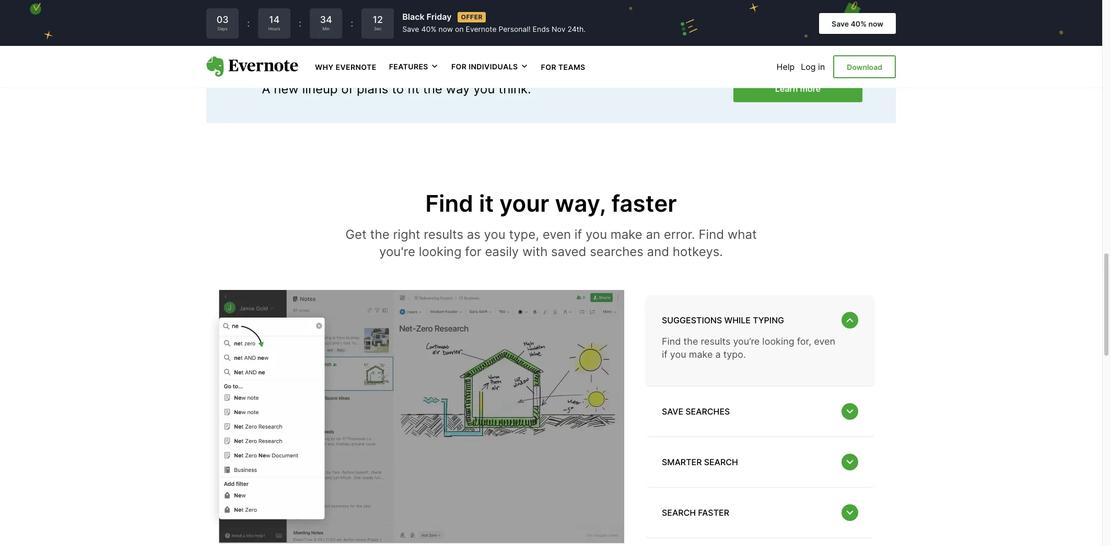 Task type: describe. For each thing, give the bounding box(es) containing it.
download link
[[833, 55, 896, 78]]

find it your way, faster
[[425, 190, 677, 218]]

now for save 40% now
[[868, 19, 883, 28]]

what
[[728, 227, 757, 242]]

results inside find the results you're looking for, even if you make a typo.
[[701, 336, 730, 347]]

a
[[262, 82, 270, 97]]

for teams link
[[541, 62, 585, 72]]

black friday
[[402, 12, 452, 22]]

more
[[800, 84, 821, 94]]

save for save searches
[[662, 407, 683, 417]]

the for find
[[684, 336, 698, 347]]

of
[[341, 82, 353, 97]]

save 40% now
[[832, 19, 883, 28]]

find inside get the right results as you type, even if you make an error. find what you're looking for easily with saved searches and hotkeys.
[[699, 227, 724, 242]]

why evernote
[[315, 63, 376, 72]]

smarter
[[662, 458, 702, 468]]

if inside find the results you're looking for, even if you make a typo.
[[662, 350, 667, 361]]

find the results you're looking for, even if you make a typo.
[[662, 336, 835, 361]]

save 40% now on evernote personal! ends nov 24th.
[[402, 25, 586, 34]]

11
[[373, 14, 382, 25]]

personal!
[[499, 25, 531, 34]]

14 hours
[[268, 14, 280, 31]]

40% for save 40% now
[[851, 19, 867, 28]]

suggestions
[[662, 315, 722, 326]]

plans
[[357, 82, 388, 97]]

1 : from the left
[[247, 18, 250, 29]]

14
[[269, 14, 280, 25]]

friday
[[426, 12, 452, 22]]

the for get
[[370, 227, 389, 242]]

why
[[315, 63, 334, 72]]

11 sec
[[373, 14, 382, 31]]

smarter search
[[662, 458, 738, 468]]

learn more
[[775, 84, 821, 94]]

34
[[320, 14, 332, 25]]

for,
[[797, 336, 811, 347]]

24th.
[[567, 25, 586, 34]]

looking inside find the results you're looking for, even if you make a typo.
[[762, 336, 794, 347]]

3 : from the left
[[351, 18, 353, 29]]

as
[[467, 227, 480, 242]]

if inside get the right results as you type, even if you make an error. find what you're looking for easily with saved searches and hotkeys.
[[575, 227, 582, 242]]

a new lineup of plans to fit the way you think.
[[262, 82, 531, 97]]

suggestions while typing
[[662, 315, 784, 326]]

you down "for individuals"
[[473, 82, 495, 97]]

get the right results as you type, even if you make an error. find what you're looking for easily with saved searches and hotkeys.
[[345, 227, 757, 260]]

you up the easily
[[484, 227, 506, 242]]

fit
[[407, 82, 419, 97]]

for for for teams
[[541, 63, 556, 72]]

typo.
[[723, 350, 746, 361]]

03 days
[[216, 14, 229, 31]]

your
[[499, 190, 549, 218]]

teams
[[558, 63, 585, 72]]

error.
[[664, 227, 695, 242]]

features button
[[389, 62, 439, 72]]

lineup
[[302, 82, 338, 97]]

offer
[[461, 13, 483, 21]]



Task type: vqa. For each thing, say whether or not it's contained in the screenshot.
love
no



Task type: locate. For each thing, give the bounding box(es) containing it.
log in
[[801, 62, 825, 72]]

find
[[425, 190, 473, 218], [699, 227, 724, 242], [662, 336, 681, 347]]

0 vertical spatial if
[[575, 227, 582, 242]]

1 horizontal spatial evernote
[[466, 25, 497, 34]]

1 horizontal spatial :
[[299, 18, 302, 29]]

now up download 'link'
[[868, 19, 883, 28]]

now
[[868, 19, 883, 28], [439, 25, 453, 34]]

the inside find the results you're looking for, even if you make a typo.
[[684, 336, 698, 347]]

0 horizontal spatial evernote
[[336, 63, 376, 72]]

0 vertical spatial results
[[424, 227, 463, 242]]

ends
[[533, 25, 550, 34]]

0 vertical spatial make
[[611, 227, 642, 242]]

: left '34 min'
[[299, 18, 302, 29]]

the down suggestions
[[684, 336, 698, 347]]

2 horizontal spatial :
[[351, 18, 353, 29]]

0 horizontal spatial for
[[451, 62, 467, 71]]

sec
[[374, 26, 382, 31]]

in
[[818, 62, 825, 72]]

0 horizontal spatial make
[[611, 227, 642, 242]]

find down suggestions
[[662, 336, 681, 347]]

results left as
[[424, 227, 463, 242]]

to
[[392, 82, 404, 97]]

you inside find the results you're looking for, even if you make a typo.
[[670, 350, 686, 361]]

2 vertical spatial the
[[684, 336, 698, 347]]

1 horizontal spatial now
[[868, 19, 883, 28]]

the
[[423, 82, 442, 97], [370, 227, 389, 242], [684, 336, 698, 347]]

0 vertical spatial the
[[423, 82, 442, 97]]

right
[[393, 227, 420, 242]]

0 horizontal spatial save
[[402, 25, 419, 34]]

way,
[[555, 190, 606, 218]]

03
[[216, 14, 229, 25]]

looking down typing
[[762, 336, 794, 347]]

with
[[522, 245, 548, 260]]

0 vertical spatial evernote
[[466, 25, 497, 34]]

save
[[832, 19, 849, 28], [402, 25, 419, 34], [662, 407, 683, 417]]

learn more link
[[733, 77, 862, 102]]

0 vertical spatial looking
[[419, 245, 462, 260]]

make inside find the results you're looking for, even if you make a typo.
[[689, 350, 713, 361]]

evernote up of
[[336, 63, 376, 72]]

search
[[662, 508, 696, 519]]

get
[[345, 227, 367, 242]]

download
[[847, 63, 882, 71]]

1 horizontal spatial for
[[541, 63, 556, 72]]

help
[[777, 62, 795, 72]]

results up a
[[701, 336, 730, 347]]

way
[[446, 82, 470, 97]]

40% down black friday
[[421, 25, 436, 34]]

hotkeys.
[[673, 245, 723, 260]]

you down suggestions
[[670, 350, 686, 361]]

1 vertical spatial evernote
[[336, 63, 376, 72]]

results inside get the right results as you type, even if you make an error. find what you're looking for easily with saved searches and hotkeys.
[[424, 227, 463, 242]]

: left 11 sec
[[351, 18, 353, 29]]

the inside get the right results as you type, even if you make an error. find what you're looking for easily with saved searches and hotkeys.
[[370, 227, 389, 242]]

an
[[646, 227, 660, 242]]

1 horizontal spatial looking
[[762, 336, 794, 347]]

1 vertical spatial if
[[662, 350, 667, 361]]

evernote
[[466, 25, 497, 34], [336, 63, 376, 72]]

1 vertical spatial make
[[689, 350, 713, 361]]

for inside for individuals button
[[451, 62, 467, 71]]

1 horizontal spatial save
[[662, 407, 683, 417]]

0 horizontal spatial if
[[575, 227, 582, 242]]

search faster
[[662, 508, 729, 519]]

1 vertical spatial even
[[814, 336, 835, 347]]

1 vertical spatial find
[[699, 227, 724, 242]]

now left on
[[439, 25, 453, 34]]

0 horizontal spatial the
[[370, 227, 389, 242]]

it
[[479, 190, 494, 218]]

for for for individuals
[[451, 62, 467, 71]]

save up download 'link'
[[832, 19, 849, 28]]

0 horizontal spatial even
[[543, 227, 571, 242]]

2 horizontal spatial find
[[699, 227, 724, 242]]

nov
[[552, 25, 565, 34]]

features
[[389, 62, 428, 71]]

for up 'way'
[[451, 62, 467, 71]]

1 horizontal spatial faster
[[698, 508, 729, 519]]

for
[[451, 62, 467, 71], [541, 63, 556, 72]]

1 horizontal spatial 40%
[[851, 19, 867, 28]]

1 horizontal spatial even
[[814, 336, 835, 347]]

find inside find the results you're looking for, even if you make a typo.
[[662, 336, 681, 347]]

make left an
[[611, 227, 642, 242]]

0 horizontal spatial :
[[247, 18, 250, 29]]

even up saved
[[543, 227, 571, 242]]

learn
[[775, 84, 798, 94]]

individuals
[[469, 62, 518, 71]]

you up saved
[[586, 227, 607, 242]]

while
[[724, 315, 751, 326]]

days
[[218, 26, 227, 31]]

on
[[455, 25, 464, 34]]

find up the hotkeys.
[[699, 227, 724, 242]]

searches inside get the right results as you type, even if you make an error. find what you're looking for easily with saved searches and hotkeys.
[[590, 245, 643, 260]]

faster right search
[[698, 508, 729, 519]]

if up saved
[[575, 227, 582, 242]]

: left 14 hours
[[247, 18, 250, 29]]

1 vertical spatial results
[[701, 336, 730, 347]]

40% for save 40% now on evernote personal! ends nov 24th.
[[421, 25, 436, 34]]

easily
[[485, 245, 519, 260]]

2 horizontal spatial the
[[684, 336, 698, 347]]

log in link
[[801, 62, 825, 72]]

for
[[465, 245, 481, 260]]

for left teams
[[541, 63, 556, 72]]

search
[[704, 458, 738, 468]]

if down suggestions
[[662, 350, 667, 361]]

searches up smarter search
[[685, 407, 730, 417]]

now for save 40% now on evernote personal! ends nov 24th.
[[439, 25, 453, 34]]

make left a
[[689, 350, 713, 361]]

save up smarter
[[662, 407, 683, 417]]

1 vertical spatial the
[[370, 227, 389, 242]]

you're
[[379, 245, 415, 260]]

2 vertical spatial find
[[662, 336, 681, 347]]

the right "get"
[[370, 227, 389, 242]]

looking inside get the right results as you type, even if you make an error. find what you're looking for easily with saved searches and hotkeys.
[[419, 245, 462, 260]]

looking
[[419, 245, 462, 260], [762, 336, 794, 347]]

you're
[[733, 336, 760, 347]]

why evernote link
[[315, 62, 376, 72]]

2 : from the left
[[299, 18, 302, 29]]

0 horizontal spatial looking
[[419, 245, 462, 260]]

0 horizontal spatial find
[[425, 190, 473, 218]]

40% up download 'link'
[[851, 19, 867, 28]]

for inside for teams link
[[541, 63, 556, 72]]

 image
[[206, 290, 624, 544]]

1 horizontal spatial the
[[423, 82, 442, 97]]

make inside get the right results as you type, even if you make an error. find what you're looking for easily with saved searches and hotkeys.
[[611, 227, 642, 242]]

0 vertical spatial even
[[543, 227, 571, 242]]

0 horizontal spatial searches
[[590, 245, 643, 260]]

save for save 40% now on evernote personal! ends nov 24th.
[[402, 25, 419, 34]]

0 horizontal spatial faster
[[611, 190, 677, 218]]

hours
[[268, 26, 280, 31]]

type,
[[509, 227, 539, 242]]

think.
[[498, 82, 531, 97]]

1 vertical spatial searches
[[685, 407, 730, 417]]

and
[[647, 245, 669, 260]]

1 horizontal spatial if
[[662, 350, 667, 361]]

save 40% now link
[[819, 13, 896, 34]]

a
[[715, 350, 721, 361]]

looking left for
[[419, 245, 462, 260]]

even inside find the results you're looking for, even if you make a typo.
[[814, 336, 835, 347]]

black
[[402, 12, 424, 22]]

2 horizontal spatial save
[[832, 19, 849, 28]]

even
[[543, 227, 571, 242], [814, 336, 835, 347]]

evernote logo image
[[206, 56, 298, 77]]

evernote down offer
[[466, 25, 497, 34]]

faster up an
[[611, 190, 677, 218]]

save searches
[[662, 407, 730, 417]]

34 min
[[320, 14, 332, 31]]

0 horizontal spatial now
[[439, 25, 453, 34]]

faster
[[611, 190, 677, 218], [698, 508, 729, 519]]

40%
[[851, 19, 867, 28], [421, 25, 436, 34]]

1 vertical spatial faster
[[698, 508, 729, 519]]

1 vertical spatial looking
[[762, 336, 794, 347]]

make
[[611, 227, 642, 242], [689, 350, 713, 361]]

0 vertical spatial find
[[425, 190, 473, 218]]

for individuals button
[[451, 62, 528, 72]]

1 horizontal spatial make
[[689, 350, 713, 361]]

searches left the "and"
[[590, 245, 643, 260]]

1 horizontal spatial searches
[[685, 407, 730, 417]]

find left the it
[[425, 190, 473, 218]]

new
[[274, 82, 299, 97]]

0 vertical spatial searches
[[590, 245, 643, 260]]

if
[[575, 227, 582, 242], [662, 350, 667, 361]]

0 vertical spatial faster
[[611, 190, 677, 218]]

0 horizontal spatial 40%
[[421, 25, 436, 34]]

for individuals
[[451, 62, 518, 71]]

log
[[801, 62, 816, 72]]

0 horizontal spatial results
[[424, 227, 463, 242]]

:
[[247, 18, 250, 29], [299, 18, 302, 29], [351, 18, 353, 29]]

1 horizontal spatial find
[[662, 336, 681, 347]]

searches
[[590, 245, 643, 260], [685, 407, 730, 417]]

save down black
[[402, 25, 419, 34]]

the right fit
[[423, 82, 442, 97]]

min
[[322, 26, 330, 31]]

save for save 40% now
[[832, 19, 849, 28]]

find for the
[[662, 336, 681, 347]]

you
[[473, 82, 495, 97], [484, 227, 506, 242], [586, 227, 607, 242], [670, 350, 686, 361]]

find for it
[[425, 190, 473, 218]]

even right for,
[[814, 336, 835, 347]]

1 horizontal spatial results
[[701, 336, 730, 347]]

help link
[[777, 62, 795, 72]]

saved
[[551, 245, 586, 260]]

for teams
[[541, 63, 585, 72]]

even inside get the right results as you type, even if you make an error. find what you're looking for easily with saved searches and hotkeys.
[[543, 227, 571, 242]]

results
[[424, 227, 463, 242], [701, 336, 730, 347]]

typing
[[753, 315, 784, 326]]



